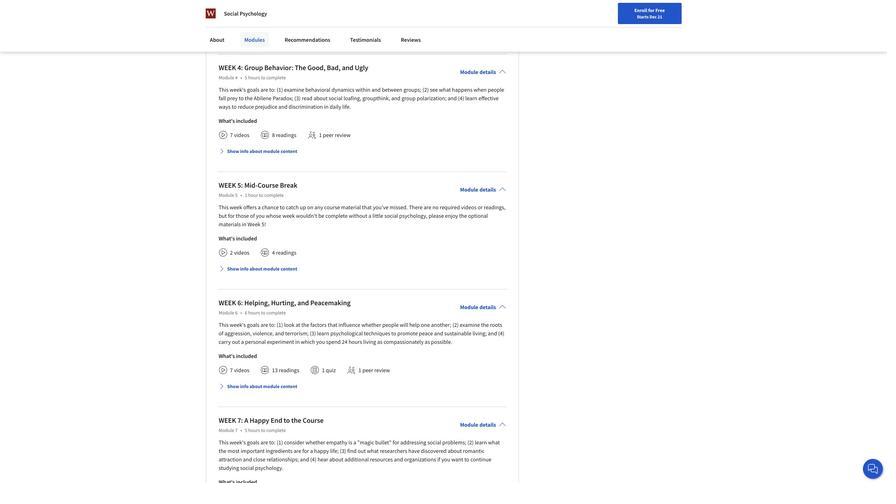 Task type: describe. For each thing, give the bounding box(es) containing it.
info for helping,
[[240, 383, 249, 390]]

enroll
[[635, 7, 648, 13]]

fall
[[219, 95, 226, 102]]

0 vertical spatial review
[[335, 131, 351, 138]]

group
[[402, 95, 416, 102]]

readings for course
[[276, 249, 297, 256]]

1 vertical spatial peer
[[363, 367, 373, 374]]

to inside this week's goals are to: (1) look at the factors that influence whether people will help one another; (2) examine the roots of aggression, violence, and terrorism; (3) learn psychological techniques to promote peace and sustainable living; and (4) carry out a personal experiment in which you spend 24 hours living as compassionately as possible.
[[392, 330, 397, 337]]

learn inside this week's goals are to: (1) look at the factors that influence whether people will help one another; (2) examine the roots of aggression, violence, and terrorism; (3) learn psychological techniques to promote peace and sustainable living; and (4) carry out a personal experiment in which you spend 24 hours living as compassionately as possible.
[[317, 330, 329, 337]]

if
[[438, 456, 441, 463]]

module up happens
[[460, 68, 479, 75]]

• inside week 5: mid-course break module 5 • 1 hour to complete
[[241, 192, 242, 198]]

testimonials
[[350, 36, 381, 43]]

what's included for 6:
[[219, 353, 257, 360]]

week 4: group behavior: the good, bad, and ugly module 4 • 5 hours to complete
[[219, 63, 369, 81]]

0 horizontal spatial 1 peer review
[[319, 131, 351, 138]]

about
[[210, 36, 225, 43]]

a left the little
[[369, 212, 372, 219]]

ingredients
[[266, 448, 293, 455]]

discovered
[[421, 448, 447, 455]]

find
[[670, 8, 680, 15]]

prey
[[227, 95, 238, 102]]

(4) inside this week's goals are to: (1) examine behavioral dynamics within and between groups; (2) see what happens when people fall prey to the abilene paradox; (3) read about social loafing, groupthink, and group polarization; and (4) learn effective ways to reduce prejudice and discrimination in daily life.
[[458, 95, 465, 102]]

week for week 4: group behavior: the good, bad, and ugly
[[219, 63, 236, 72]]

1 right quiz
[[359, 367, 362, 374]]

included for group
[[236, 117, 257, 124]]

prejudice
[[255, 103, 277, 110]]

studying
[[219, 465, 239, 472]]

show for 4:
[[227, 148, 239, 154]]

a inside this week's goals are to: (1) look at the factors that influence whether people will help one another; (2) examine the roots of aggression, violence, and terrorism; (3) learn psychological techniques to promote peace and sustainable living; and (4) carry out a personal experiment in which you spend 24 hours living as compassionately as possible.
[[241, 338, 244, 345]]

there
[[409, 204, 423, 211]]

that inside this week offers a chance to catch up on any course material that you've missed. there are no required videos or readings, but for those of you whose week wouldn't be complete without a little social psychology, please enjoy the optional materials in week 5!
[[362, 204, 372, 211]]

8 readings
[[272, 131, 297, 138]]

1 horizontal spatial 4
[[272, 249, 275, 256]]

is
[[349, 439, 353, 446]]

missed.
[[390, 204, 408, 211]]

wouldn't
[[296, 212, 317, 219]]

(3) inside this week's goals are to: (1) examine behavioral dynamics within and between groups; (2) see what happens when people fall prey to the abilene paradox; (3) read about social loafing, groupthink, and group polarization; and (4) learn effective ways to reduce prejudice and discrimination in daily life.
[[295, 95, 301, 102]]

reviews link
[[397, 32, 425, 47]]

(2) inside this week's goals are to: (1) look at the factors that influence whether people will help one another; (2) examine the roots of aggression, violence, and terrorism; (3) learn psychological techniques to promote peace and sustainable living; and (4) carry out a personal experiment in which you spend 24 hours living as compassionately as possible.
[[453, 321, 459, 328]]

optional
[[468, 212, 488, 219]]

• inside week 7: a happy end to the course module 7 • 5 hours to complete
[[241, 427, 242, 434]]

enjoy
[[445, 212, 458, 219]]

break
[[280, 181, 298, 190]]

between
[[382, 86, 403, 93]]

researchers
[[380, 448, 408, 455]]

week 7: a happy end to the course module 7 • 5 hours to complete
[[219, 416, 324, 434]]

behavioral
[[306, 86, 331, 93]]

module for course
[[263, 266, 280, 272]]

show for 5:
[[227, 266, 239, 272]]

and down happens
[[448, 95, 457, 102]]

psychological
[[331, 330, 363, 337]]

peacemaking
[[311, 298, 351, 307]]

hours inside 'week 4: group behavior: the good, bad, and ugly module 4 • 5 hours to complete'
[[248, 74, 260, 81]]

details for week 5: mid-course break
[[480, 186, 496, 193]]

(3) inside this week's goals are to: (1) consider whether empathy is a "magic bullet" for addressing social problems; (2) learn what the most important ingredients are for a happy life; (3) find out what researchers have discovered about romantic attraction and close relationships; and (4) hear about additional resources and organizations if you want to continue studying social psychology.
[[340, 448, 346, 455]]

have
[[409, 448, 420, 455]]

influence
[[339, 321, 361, 328]]

a left happy
[[310, 448, 313, 455]]

about up happy
[[250, 383, 262, 390]]

the right at
[[302, 321, 309, 328]]

chance
[[262, 204, 279, 211]]

and down another;
[[434, 330, 444, 337]]

and up the experiment
[[275, 330, 284, 337]]

of inside this week's goals are to: (1) look at the factors that influence whether people will help one another; (2) examine the roots of aggression, violence, and terrorism; (3) learn psychological techniques to promote peace and sustainable living; and (4) carry out a personal experiment in which you spend 24 hours living as compassionately as possible.
[[219, 330, 224, 337]]

show info about module content for mid-
[[227, 266, 297, 272]]

about inside this week's goals are to: (1) examine behavioral dynamics within and between groups; (2) see what happens when people fall prey to the abilene paradox; (3) read about social loafing, groupthink, and group polarization; and (4) learn effective ways to reduce prejudice and discrimination in daily life.
[[314, 95, 328, 102]]

to: for happy
[[269, 439, 276, 446]]

10 videos
[[230, 14, 252, 21]]

little
[[373, 212, 384, 219]]

to right end
[[284, 416, 290, 425]]

week 6: helping, hurting, and peacemaking module 6 • 6 hours to complete
[[219, 298, 351, 316]]

10
[[230, 14, 236, 21]]

resources
[[370, 456, 393, 463]]

what's for week 5: mid-course break
[[219, 235, 235, 242]]

and down 'researchers'
[[394, 456, 403, 463]]

quiz
[[326, 367, 336, 374]]

(4) inside this week's goals are to: (1) look at the factors that influence whether people will help one another; (2) examine the roots of aggression, violence, and terrorism; (3) learn psychological techniques to promote peace and sustainable living; and (4) carry out a personal experiment in which you spend 24 hours living as compassionately as possible.
[[499, 330, 505, 337]]

hours inside this week's goals are to: (1) look at the factors that influence whether people will help one another; (2) examine the roots of aggression, violence, and terrorism; (3) learn psychological techniques to promote peace and sustainable living; and (4) carry out a personal experiment in which you spend 24 hours living as compassionately as possible.
[[349, 338, 362, 345]]

to inside this week's goals are to: (1) consider whether empathy is a "magic bullet" for addressing social problems; (2) learn what the most important ingredients are for a happy life; (3) find out what researchers have discovered about romantic attraction and close relationships; and (4) hear about additional resources and organizations if you want to continue studying social psychology.
[[465, 456, 470, 463]]

this week's goals are to: (1) look at the factors that influence whether people will help one another; (2) examine the roots of aggression, violence, and terrorism; (3) learn psychological techniques to promote peace and sustainable living; and (4) carry out a personal experiment in which you spend 24 hours living as compassionately as possible.
[[219, 321, 505, 345]]

1 6 from the left
[[235, 310, 238, 316]]

included for mid-
[[236, 235, 257, 242]]

goals for helping,
[[247, 321, 260, 328]]

you inside this week's goals are to: (1) look at the factors that influence whether people will help one another; (2) examine the roots of aggression, violence, and terrorism; (3) learn psychological techniques to promote peace and sustainable living; and (4) carry out a personal experiment in which you spend 24 hours living as compassionately as possible.
[[316, 338, 325, 345]]

this for week 6: helping, hurting, and peacemaking
[[219, 321, 229, 328]]

psychology
[[240, 10, 267, 17]]

to: for hurting,
[[269, 321, 276, 328]]

will
[[400, 321, 409, 328]]

7 for 4:
[[230, 131, 233, 138]]

to inside week 6: helping, hurting, and peacemaking module 6 • 6 hours to complete
[[261, 310, 266, 316]]

what's included for 4:
[[219, 117, 257, 124]]

1 vertical spatial review
[[375, 367, 390, 374]]

modules link
[[240, 32, 269, 47]]

to down prey
[[232, 103, 237, 110]]

13 readings
[[272, 367, 299, 374]]

out inside this week's goals are to: (1) look at the factors that influence whether people will help one another; (2) examine the roots of aggression, violence, and terrorism; (3) learn psychological techniques to promote peace and sustainable living; and (4) carry out a personal experiment in which you spend 24 hours living as compassionately as possible.
[[232, 338, 240, 345]]

info about module content element
[[219, 24, 506, 44]]

this week offers a chance to catch up on any course material that you've missed. there are no required videos or readings, but for those of you whose week wouldn't be complete without a little social psychology, please enjoy the optional materials in week 5!
[[219, 204, 506, 228]]

dynamics
[[332, 86, 355, 93]]

to down happy
[[261, 427, 266, 434]]

this for week 5: mid-course break
[[219, 204, 229, 211]]

polarization;
[[417, 95, 447, 102]]

5!
[[262, 221, 266, 228]]

a right offers
[[258, 204, 261, 211]]

out inside this week's goals are to: (1) consider whether empathy is a "magic bullet" for addressing social problems; (2) learn what the most important ingredients are for a happy life; (3) find out what researchers have discovered about romantic attraction and close relationships; and (4) hear about additional resources and organizations if you want to continue studying social psychology.
[[358, 448, 366, 455]]

complete inside week 5: mid-course break module 5 • 1 hour to complete
[[265, 192, 284, 198]]

week's for 6:
[[230, 321, 246, 328]]

one
[[421, 321, 430, 328]]

continue
[[471, 456, 492, 463]]

content for the
[[281, 148, 297, 154]]

which
[[301, 338, 315, 345]]

the
[[295, 63, 306, 72]]

for inside this week offers a chance to catch up on any course material that you've missed. there are no required videos or readings, but for those of you whose week wouldn't be complete without a little social psychology, please enjoy the optional materials in week 5!
[[228, 212, 235, 219]]

details for week 7: a happy end to the course
[[480, 421, 496, 428]]

and left the hear
[[300, 456, 309, 463]]

hear
[[318, 456, 328, 463]]

what's for week 6: helping, hurting, and peacemaking
[[219, 353, 235, 360]]

1 horizontal spatial 1 peer review
[[359, 367, 390, 374]]

5 inside 'week 4: group behavior: the good, bad, and ugly module 4 • 5 hours to complete'
[[245, 74, 247, 81]]

about down life;
[[330, 456, 344, 463]]

carry
[[219, 338, 231, 345]]

psychology,
[[400, 212, 428, 219]]

(1) for behavior:
[[277, 86, 283, 93]]

modules
[[245, 36, 265, 43]]

to inside week 5: mid-course break module 5 • 1 hour to complete
[[259, 192, 264, 198]]

aggression,
[[225, 330, 252, 337]]

module up or
[[460, 186, 479, 193]]

13
[[272, 367, 278, 374]]

are down consider
[[294, 448, 301, 455]]

another;
[[431, 321, 452, 328]]

those
[[236, 212, 249, 219]]

factors
[[311, 321, 327, 328]]

this week's goals are to: (1) examine behavioral dynamics within and between groups; (2) see what happens when people fall prey to the abilene paradox; (3) read about social loafing, groupthink, and group polarization; and (4) learn effective ways to reduce prejudice and discrimination in daily life.
[[219, 86, 505, 110]]

what's included for 5:
[[219, 235, 257, 242]]

4 inside 'week 4: group behavior: the good, bad, and ugly module 4 • 5 hours to complete'
[[235, 74, 238, 81]]

social down the close
[[240, 465, 254, 472]]

5 inside week 7: a happy end to the course module 7 • 5 hours to complete
[[245, 427, 247, 434]]

week
[[248, 221, 261, 228]]

materials
[[219, 221, 241, 228]]

look
[[284, 321, 295, 328]]

a right is
[[354, 439, 357, 446]]

about up helping, on the left of the page
[[250, 266, 262, 272]]

help
[[410, 321, 420, 328]]

career
[[701, 8, 715, 15]]

peace
[[419, 330, 433, 337]]

show info about module content button for helping,
[[216, 380, 300, 393]]

relationships;
[[267, 456, 299, 463]]

goals for group
[[247, 86, 260, 93]]

1 down discrimination
[[319, 131, 322, 138]]

wesleyan university image
[[206, 9, 216, 18]]

about down problems;
[[448, 448, 462, 455]]

sustainable
[[445, 330, 472, 337]]

up
[[300, 204, 306, 211]]

to right prey
[[239, 95, 244, 102]]

readings,
[[484, 204, 506, 211]]

7 for 6:
[[230, 367, 233, 374]]

good,
[[308, 63, 326, 72]]

videos right 10
[[237, 14, 252, 21]]

module inside 'week 4: group behavior: the good, bad, and ugly module 4 • 5 hours to complete'
[[219, 74, 234, 81]]

week's for 7:
[[230, 439, 246, 446]]

and down between
[[392, 95, 401, 102]]

romantic
[[463, 448, 485, 455]]

course
[[324, 204, 340, 211]]

your
[[681, 8, 690, 15]]

and inside week 6: helping, hurting, and peacemaking module 6 • 6 hours to complete
[[298, 298, 309, 307]]

hours inside week 7: a happy end to the course module 7 • 5 hours to complete
[[248, 427, 260, 434]]

happens
[[452, 86, 473, 93]]

module up the living;
[[460, 304, 479, 311]]

and inside 'week 4: group behavior: the good, bad, and ugly module 4 • 5 hours to complete'
[[342, 63, 354, 72]]

roots
[[490, 321, 503, 328]]

living;
[[473, 330, 487, 337]]

organizations
[[404, 456, 437, 463]]

attraction
[[219, 456, 242, 463]]

you inside this week offers a chance to catch up on any course material that you've missed. there are no required videos or readings, but for those of you whose week wouldn't be complete without a little social psychology, please enjoy the optional materials in week 5!
[[256, 212, 265, 219]]

goals for a
[[247, 439, 260, 446]]



Task type: locate. For each thing, give the bounding box(es) containing it.
of up the 'carry'
[[219, 330, 224, 337]]

week's inside this week's goals are to: (1) consider whether empathy is a "magic bullet" for addressing social problems; (2) learn what the most important ingredients are for a happy life; (3) find out what researchers have discovered about romantic attraction and close relationships; and (4) hear about additional resources and organizations if you want to continue studying social psychology.
[[230, 439, 246, 446]]

out
[[232, 338, 240, 345], [358, 448, 366, 455]]

(1) up ingredients
[[277, 439, 283, 446]]

0 horizontal spatial (3)
[[295, 95, 301, 102]]

for up 'researchers'
[[393, 439, 400, 446]]

in for behavior:
[[324, 103, 329, 110]]

3 content from the top
[[281, 383, 297, 390]]

out down ""magic"
[[358, 448, 366, 455]]

compassionately
[[384, 338, 424, 345]]

week up those
[[230, 204, 242, 211]]

possible.
[[431, 338, 453, 345]]

1 vertical spatial week
[[283, 212, 295, 219]]

show info about module content for group
[[227, 148, 297, 154]]

to: inside this week's goals are to: (1) examine behavioral dynamics within and between groups; (2) see what happens when people fall prey to the abilene paradox; (3) read about social loafing, groupthink, and group polarization; and (4) learn effective ways to reduce prejudice and discrimination in daily life.
[[269, 86, 276, 93]]

personal
[[245, 338, 266, 345]]

to:
[[269, 86, 276, 93], [269, 321, 276, 328], [269, 439, 276, 446]]

to up compassionately
[[392, 330, 397, 337]]

info up the a
[[240, 383, 249, 390]]

whether inside this week's goals are to: (1) consider whether empathy is a "magic bullet" for addressing social problems; (2) learn what the most important ingredients are for a happy life; (3) find out what researchers have discovered about romantic attraction and close relationships; and (4) hear about additional resources and organizations if you want to continue studying social psychology.
[[306, 439, 325, 446]]

this for week 7: a happy end to the course
[[219, 439, 229, 446]]

2 week's from the top
[[230, 321, 246, 328]]

1 horizontal spatial (4)
[[458, 95, 465, 102]]

3 goals from the top
[[247, 439, 260, 446]]

complete inside week 6: helping, hurting, and peacemaking module 6 • 6 hours to complete
[[267, 310, 286, 316]]

what down ""magic"
[[367, 448, 379, 455]]

happy
[[314, 448, 329, 455]]

complete down course
[[326, 212, 348, 219]]

week for week 7: a happy end to the course
[[219, 416, 236, 425]]

1 vertical spatial examine
[[460, 321, 480, 328]]

1 module from the top
[[263, 148, 280, 154]]

show info about module content down 4 readings
[[227, 266, 297, 272]]

1 vertical spatial 1 peer review
[[359, 367, 390, 374]]

required
[[440, 204, 460, 211]]

1 vertical spatial show info about module content
[[227, 266, 297, 272]]

and right hurting,
[[298, 298, 309, 307]]

1 vertical spatial 5
[[235, 192, 238, 198]]

week inside week 7: a happy end to the course module 7 • 5 hours to complete
[[219, 416, 236, 425]]

learn inside this week's goals are to: (1) consider whether empathy is a "magic bullet" for addressing social problems; (2) learn what the most important ingredients are for a happy life; (3) find out what researchers have discovered about romantic attraction and close relationships; and (4) hear about additional resources and organizations if you want to continue studying social psychology.
[[475, 439, 487, 446]]

details for week 6: helping, hurting, and peacemaking
[[480, 304, 496, 311]]

1 quiz
[[322, 367, 336, 374]]

to: up "violence," in the left of the page
[[269, 321, 276, 328]]

learn
[[466, 95, 478, 102], [317, 330, 329, 337], [475, 439, 487, 446]]

about up mid-
[[250, 148, 262, 154]]

0 vertical spatial what's included
[[219, 117, 257, 124]]

0 vertical spatial (2)
[[423, 86, 429, 93]]

what right see
[[439, 86, 451, 93]]

show info about module content down 8 on the top
[[227, 148, 297, 154]]

0 horizontal spatial in
[[242, 221, 247, 228]]

1 vertical spatial info
[[240, 266, 249, 272]]

for right the but
[[228, 212, 235, 219]]

2 6 from the left
[[245, 310, 247, 316]]

module
[[263, 148, 280, 154], [263, 266, 280, 272], [263, 383, 280, 390]]

learn inside this week's goals are to: (1) examine behavioral dynamics within and between groups; (2) see what happens when people fall prey to the abilene paradox; (3) read about social loafing, groupthink, and group polarization; and (4) learn effective ways to reduce prejudice and discrimination in daily life.
[[466, 95, 478, 102]]

1 horizontal spatial (3)
[[310, 330, 316, 337]]

to: up ingredients
[[269, 439, 276, 446]]

show info about module content button
[[216, 145, 300, 158], [216, 263, 300, 275], [216, 380, 300, 393]]

be
[[319, 212, 325, 219]]

1 to: from the top
[[269, 86, 276, 93]]

included for helping,
[[236, 353, 257, 360]]

course
[[258, 181, 279, 190], [303, 416, 324, 425]]

and up "groupthink,"
[[372, 86, 381, 93]]

to: inside this week's goals are to: (1) look at the factors that influence whether people will help one another; (2) examine the roots of aggression, violence, and terrorism; (3) learn psychological techniques to promote peace and sustainable living; and (4) carry out a personal experiment in which you spend 24 hours living as compassionately as possible.
[[269, 321, 276, 328]]

the up reduce
[[245, 95, 253, 102]]

0 vertical spatial content
[[281, 148, 297, 154]]

4 readings
[[272, 249, 297, 256]]

readings
[[276, 131, 297, 138], [276, 249, 297, 256], [279, 367, 299, 374]]

included
[[236, 117, 257, 124], [236, 235, 257, 242], [236, 353, 257, 360]]

videos inside this week offers a chance to catch up on any course material that you've missed. there are no required videos or readings, but for those of you whose week wouldn't be complete without a little social psychology, please enjoy the optional materials in week 5!
[[461, 204, 477, 211]]

(1) for hurting,
[[277, 321, 283, 328]]

a
[[258, 204, 261, 211], [369, 212, 372, 219], [241, 338, 244, 345], [354, 439, 357, 446], [310, 448, 313, 455]]

2 vertical spatial what's included
[[219, 353, 257, 360]]

1 vertical spatial (3)
[[310, 330, 316, 337]]

1 7 videos from the top
[[230, 131, 250, 138]]

2 vertical spatial (3)
[[340, 448, 346, 455]]

(3) right life;
[[340, 448, 346, 455]]

goals inside this week's goals are to: (1) examine behavioral dynamics within and between groups; (2) see what happens when people fall prey to the abilene paradox; (3) read about social loafing, groupthink, and group polarization; and (4) learn effective ways to reduce prejudice and discrimination in daily life.
[[247, 86, 260, 93]]

0 horizontal spatial whether
[[306, 439, 325, 446]]

dec
[[650, 14, 657, 19]]

1 vertical spatial goals
[[247, 321, 260, 328]]

1 vertical spatial show info about module content button
[[216, 263, 300, 275]]

2 vertical spatial learn
[[475, 439, 487, 446]]

4 week from the top
[[219, 416, 236, 425]]

4 this from the top
[[219, 439, 229, 446]]

1 info from the top
[[240, 148, 249, 154]]

included down reduce
[[236, 117, 257, 124]]

bullet"
[[376, 439, 392, 446]]

as down peace
[[425, 338, 430, 345]]

reviews
[[401, 36, 421, 43]]

3 info from the top
[[240, 383, 249, 390]]

3 show info about module content from the top
[[227, 383, 297, 390]]

0 vertical spatial learn
[[466, 95, 478, 102]]

you inside this week's goals are to: (1) consider whether empathy is a "magic bullet" for addressing social problems; (2) learn what the most important ingredients are for a happy life; (3) find out what researchers have discovered about romantic attraction and close relationships; and (4) hear about additional resources and organizations if you want to continue studying social psychology.
[[442, 456, 451, 463]]

readings for behavior:
[[276, 131, 297, 138]]

whether up happy
[[306, 439, 325, 446]]

3 module details from the top
[[460, 304, 496, 311]]

goals inside this week's goals are to: (1) consider whether empathy is a "magic bullet" for addressing social problems; (2) learn what the most important ingredients are for a happy life; (3) find out what researchers have discovered about romantic attraction and close relationships; and (4) hear about additional resources and organizations if you want to continue studying social psychology.
[[247, 439, 260, 446]]

6:
[[238, 298, 243, 307]]

1 horizontal spatial review
[[375, 367, 390, 374]]

week left 4:
[[219, 63, 236, 72]]

week's inside this week's goals are to: (1) look at the factors that influence whether people will help one another; (2) examine the roots of aggression, violence, and terrorism; (3) learn psychological techniques to promote peace and sustainable living; and (4) carry out a personal experiment in which you spend 24 hours living as compassionately as possible.
[[230, 321, 246, 328]]

people inside this week's goals are to: (1) look at the factors that influence whether people will help one another; (2) examine the roots of aggression, violence, and terrorism; (3) learn psychological techniques to promote peace and sustainable living; and (4) carry out a personal experiment in which you spend 24 hours living as compassionately as possible.
[[383, 321, 399, 328]]

2 vertical spatial week's
[[230, 439, 246, 446]]

0 vertical spatial that
[[362, 204, 372, 211]]

and left ugly
[[342, 63, 354, 72]]

2 to: from the top
[[269, 321, 276, 328]]

module details
[[460, 68, 496, 75], [460, 186, 496, 193], [460, 304, 496, 311], [460, 421, 496, 428]]

module inside week 5: mid-course break module 5 • 1 hour to complete
[[219, 192, 234, 198]]

0 vertical spatial (4)
[[458, 95, 465, 102]]

to left the catch
[[280, 204, 285, 211]]

7 down the 'carry'
[[230, 367, 233, 374]]

this inside this week's goals are to: (1) examine behavioral dynamics within and between groups; (2) see what happens when people fall prey to the abilene paradox; (3) read about social loafing, groupthink, and group polarization; and (4) learn effective ways to reduce prejudice and discrimination in daily life.
[[219, 86, 229, 93]]

3 module from the top
[[263, 383, 280, 390]]

1 what's included from the top
[[219, 117, 257, 124]]

you
[[256, 212, 265, 219], [316, 338, 325, 345], [442, 456, 451, 463]]

1 vertical spatial whether
[[306, 439, 325, 446]]

2 show info about module content button from the top
[[216, 263, 300, 275]]

4
[[235, 74, 238, 81], [272, 249, 275, 256]]

2 module details from the top
[[460, 186, 496, 193]]

people inside this week's goals are to: (1) examine behavioral dynamics within and between groups; (2) see what happens when people fall prey to the abilene paradox; (3) read about social loafing, groupthink, and group polarization; and (4) learn effective ways to reduce prejudice and discrimination in daily life.
[[488, 86, 505, 93]]

2 content from the top
[[281, 266, 297, 272]]

the inside this week's goals are to: (1) consider whether empathy is a "magic bullet" for addressing social problems; (2) learn what the most important ingredients are for a happy life; (3) find out what researchers have discovered about romantic attraction and close relationships; and (4) hear about additional resources and organizations if you want to continue studying social psychology.
[[219, 448, 227, 455]]

bad,
[[327, 63, 341, 72]]

0 vertical spatial examine
[[284, 86, 304, 93]]

show info about module content button for group
[[216, 145, 300, 158]]

what
[[439, 86, 451, 93], [488, 439, 500, 446], [367, 448, 379, 455]]

week's for 4:
[[230, 86, 246, 93]]

2 details from the top
[[480, 186, 496, 193]]

4 module details from the top
[[460, 421, 496, 428]]

complete down end
[[267, 427, 286, 434]]

module for hurting,
[[263, 383, 280, 390]]

to down helping, on the left of the page
[[261, 310, 266, 316]]

4:
[[238, 63, 243, 72]]

course inside week 5: mid-course break module 5 • 1 hour to complete
[[258, 181, 279, 190]]

complete inside week 7: a happy end to the course module 7 • 5 hours to complete
[[267, 427, 286, 434]]

are inside this week offers a chance to catch up on any course material that you've missed. there are no required videos or readings, but for those of you whose week wouldn't be complete without a little social psychology, please enjoy the optional materials in week 5!
[[424, 204, 432, 211]]

in inside this week offers a chance to catch up on any course material that you've missed. there are no required videos or readings, but for those of you whose week wouldn't be complete without a little social psychology, please enjoy the optional materials in week 5!
[[242, 221, 247, 228]]

0 horizontal spatial out
[[232, 338, 240, 345]]

to: for behavior:
[[269, 86, 276, 93]]

2 included from the top
[[236, 235, 257, 242]]

0 horizontal spatial 4
[[235, 74, 238, 81]]

2 horizontal spatial (2)
[[468, 439, 474, 446]]

review down living at the left of page
[[375, 367, 390, 374]]

2 as from the left
[[425, 338, 430, 345]]

week 5: mid-course break module 5 • 1 hour to complete
[[219, 181, 298, 198]]

0 vertical spatial in
[[324, 103, 329, 110]]

0 vertical spatial info
[[240, 148, 249, 154]]

recommendations
[[285, 36, 331, 43]]

4 down 4:
[[235, 74, 238, 81]]

0 vertical spatial show
[[227, 148, 239, 154]]

details for week 4: group behavior: the good, bad, and ugly
[[480, 68, 496, 75]]

module up problems;
[[460, 421, 479, 428]]

what's for week 4: group behavior: the good, bad, and ugly
[[219, 117, 235, 124]]

2 vertical spatial (2)
[[468, 439, 474, 446]]

6 down "6:"
[[235, 310, 238, 316]]

whose
[[266, 212, 281, 219]]

2 vertical spatial 7
[[235, 427, 238, 434]]

0 vertical spatial 7 videos
[[230, 131, 250, 138]]

material
[[341, 204, 361, 211]]

social
[[224, 10, 239, 17]]

course inside week 7: a happy end to the course module 7 • 5 hours to complete
[[303, 416, 324, 425]]

what inside this week's goals are to: (1) examine behavioral dynamics within and between groups; (2) see what happens when people fall prey to the abilene paradox; (3) read about social loafing, groupthink, and group polarization; and (4) learn effective ways to reduce prejudice and discrimination in daily life.
[[439, 86, 451, 93]]

3 what's included from the top
[[219, 353, 257, 360]]

1 inside week 5: mid-course break module 5 • 1 hour to complete
[[245, 192, 247, 198]]

1 horizontal spatial whether
[[362, 321, 381, 328]]

whether inside this week's goals are to: (1) look at the factors that influence whether people will help one another; (2) examine the roots of aggression, violence, and terrorism; (3) learn psychological techniques to promote peace and sustainable living; and (4) carry out a personal experiment in which you spend 24 hours living as compassionately as possible.
[[362, 321, 381, 328]]

examine inside this week's goals are to: (1) look at the factors that influence whether people will help one another; (2) examine the roots of aggression, violence, and terrorism; (3) learn psychological techniques to promote peace and sustainable living; and (4) carry out a personal experiment in which you spend 24 hours living as compassionately as possible.
[[460, 321, 480, 328]]

videos for week 4: group behavior: the good, bad, and ugly
[[234, 131, 250, 138]]

to: inside this week's goals are to: (1) consider whether empathy is a "magic bullet" for addressing social problems; (2) learn what the most important ingredients are for a happy life; (3) find out what researchers have discovered about romantic attraction and close relationships; and (4) hear about additional resources and organizations if you want to continue studying social psychology.
[[269, 439, 276, 446]]

content down 8 readings
[[281, 148, 297, 154]]

learn down "factors"
[[317, 330, 329, 337]]

1 included from the top
[[236, 117, 257, 124]]

within
[[356, 86, 371, 93]]

are for peacemaking
[[261, 321, 268, 328]]

(3) inside this week's goals are to: (1) look at the factors that influence whether people will help one another; (2) examine the roots of aggression, violence, and terrorism; (3) learn psychological techniques to promote peace and sustainable living; and (4) carry out a personal experiment in which you spend 24 hours living as compassionately as possible.
[[310, 330, 316, 337]]

to right want
[[465, 456, 470, 463]]

see
[[430, 86, 438, 93]]

starts
[[637, 14, 649, 19]]

what's down the 'carry'
[[219, 353, 235, 360]]

terrorism;
[[285, 330, 309, 337]]

0 vertical spatial people
[[488, 86, 505, 93]]

for inside "enroll for free starts dec 21"
[[649, 7, 655, 13]]

2 horizontal spatial what
[[488, 439, 500, 446]]

1 week from the top
[[219, 63, 236, 72]]

in down 'terrorism;'
[[295, 338, 300, 345]]

3 week's from the top
[[230, 439, 246, 446]]

show info about module content button down 2 videos
[[216, 263, 300, 275]]

what's down ways in the left top of the page
[[219, 117, 235, 124]]

goals inside this week's goals are to: (1) look at the factors that influence whether people will help one another; (2) examine the roots of aggression, violence, and terrorism; (3) learn psychological techniques to promote peace and sustainable living; and (4) carry out a personal experiment in which you spend 24 hours living as compassionately as possible.
[[247, 321, 260, 328]]

problems;
[[443, 439, 467, 446]]

info up "5:"
[[240, 148, 249, 154]]

1 week's from the top
[[230, 86, 246, 93]]

1 vertical spatial 7 videos
[[230, 367, 250, 374]]

and down paradox;
[[279, 103, 288, 110]]

week inside 'week 4: group behavior: the good, bad, and ugly module 4 • 5 hours to complete'
[[219, 63, 236, 72]]

as
[[378, 338, 383, 345], [425, 338, 430, 345]]

about
[[314, 95, 328, 102], [250, 148, 262, 154], [250, 266, 262, 272], [250, 383, 262, 390], [448, 448, 462, 455], [330, 456, 344, 463]]

of inside this week offers a chance to catch up on any course material that you've missed. there are no required videos or readings, but for those of you whose week wouldn't be complete without a little social psychology, please enjoy the optional materials in week 5!
[[250, 212, 255, 219]]

1 goals from the top
[[247, 86, 260, 93]]

3 • from the top
[[241, 310, 242, 316]]

7 inside week 7: a happy end to the course module 7 • 5 hours to complete
[[235, 427, 238, 434]]

1 vertical spatial people
[[383, 321, 399, 328]]

0 horizontal spatial peer
[[323, 131, 334, 138]]

1 horizontal spatial week
[[283, 212, 295, 219]]

1 vertical spatial readings
[[276, 249, 297, 256]]

2 module from the top
[[263, 266, 280, 272]]

(4)
[[458, 95, 465, 102], [499, 330, 505, 337], [310, 456, 317, 463]]

show up "5:"
[[227, 148, 239, 154]]

4 details from the top
[[480, 421, 496, 428]]

(1) for happy
[[277, 439, 283, 446]]

in inside this week's goals are to: (1) look at the factors that influence whether people will help one another; (2) examine the roots of aggression, violence, and terrorism; (3) learn psychological techniques to promote peace and sustainable living; and (4) carry out a personal experiment in which you spend 24 hours living as compassionately as possible.
[[295, 338, 300, 345]]

this inside this week's goals are to: (1) consider whether empathy is a "magic bullet" for addressing social problems; (2) learn what the most important ingredients are for a happy life; (3) find out what researchers have discovered about romantic attraction and close relationships; and (4) hear about additional resources and organizations if you want to continue studying social psychology.
[[219, 439, 229, 446]]

0 vertical spatial (1)
[[277, 86, 283, 93]]

are inside this week's goals are to: (1) look at the factors that influence whether people will help one another; (2) examine the roots of aggression, violence, and terrorism; (3) learn psychological techniques to promote peace and sustainable living; and (4) carry out a personal experiment in which you spend 24 hours living as compassionately as possible.
[[261, 321, 268, 328]]

0 vertical spatial out
[[232, 338, 240, 345]]

recommendations link
[[281, 32, 335, 47]]

module for behavior:
[[263, 148, 280, 154]]

examine inside this week's goals are to: (1) examine behavioral dynamics within and between groups; (2) see what happens when people fall prey to the abilene paradox; (3) read about social loafing, groupthink, and group polarization; and (4) learn effective ways to reduce prejudice and discrimination in daily life.
[[284, 86, 304, 93]]

(1) up paradox;
[[277, 86, 283, 93]]

content for and
[[281, 383, 297, 390]]

module details for week 5: mid-course break
[[460, 186, 496, 193]]

show down 2
[[227, 266, 239, 272]]

• inside 'week 4: group behavior: the good, bad, and ugly module 4 • 5 hours to complete'
[[241, 74, 242, 81]]

1 details from the top
[[480, 68, 496, 75]]

7 videos for 4:
[[230, 131, 250, 138]]

1 vertical spatial week's
[[230, 321, 246, 328]]

social up discovered
[[428, 439, 442, 446]]

2 show from the top
[[227, 266, 239, 272]]

as down techniques
[[378, 338, 383, 345]]

1 vertical spatial learn
[[317, 330, 329, 337]]

to down group
[[261, 74, 266, 81]]

hour
[[248, 192, 258, 198]]

(1) inside this week's goals are to: (1) examine behavioral dynamics within and between groups; (2) see what happens when people fall prey to the abilene paradox; (3) read about social loafing, groupthink, and group polarization; and (4) learn effective ways to reduce prejudice and discrimination in daily life.
[[277, 86, 283, 93]]

0 vertical spatial what's
[[219, 117, 235, 124]]

6
[[235, 310, 238, 316], [245, 310, 247, 316]]

complete inside this week offers a chance to catch up on any course material that you've missed. there are no required videos or readings, but for those of you whose week wouldn't be complete without a little social psychology, please enjoy the optional materials in week 5!
[[326, 212, 348, 219]]

module down 8 on the top
[[263, 148, 280, 154]]

complete down behavior:
[[267, 74, 286, 81]]

what's included down the 'carry'
[[219, 353, 257, 360]]

1 • from the top
[[241, 74, 242, 81]]

3 this from the top
[[219, 321, 229, 328]]

1 module details from the top
[[460, 68, 496, 75]]

psychology.
[[255, 465, 283, 472]]

end
[[271, 416, 283, 425]]

the inside this week offers a chance to catch up on any course material that you've missed. there are no required videos or readings, but for those of you whose week wouldn't be complete without a little social psychology, please enjoy the optional materials in week 5!
[[460, 212, 467, 219]]

2 vertical spatial what
[[367, 448, 379, 455]]

• inside week 6: helping, hurting, and peacemaking module 6 • 6 hours to complete
[[241, 310, 242, 316]]

0 vertical spatial goals
[[247, 86, 260, 93]]

1 what's from the top
[[219, 117, 235, 124]]

1 horizontal spatial as
[[425, 338, 430, 345]]

week for week 5: mid-course break
[[219, 181, 236, 190]]

2 (1) from the top
[[277, 321, 283, 328]]

module inside week 7: a happy end to the course module 7 • 5 hours to complete
[[219, 427, 234, 434]]

complete inside 'week 4: group behavior: the good, bad, and ugly module 4 • 5 hours to complete'
[[267, 74, 286, 81]]

ways
[[219, 103, 231, 110]]

2 goals from the top
[[247, 321, 260, 328]]

you've
[[373, 204, 389, 211]]

and down important
[[243, 456, 252, 463]]

module down the 13
[[263, 383, 280, 390]]

0 vertical spatial module
[[263, 148, 280, 154]]

2 vertical spatial in
[[295, 338, 300, 345]]

the up the living;
[[481, 321, 489, 328]]

1 peer review down living at the left of page
[[359, 367, 390, 374]]

1 show info about module content from the top
[[227, 148, 297, 154]]

goals
[[247, 86, 260, 93], [247, 321, 260, 328], [247, 439, 260, 446]]

0 vertical spatial what
[[439, 86, 451, 93]]

0 horizontal spatial week
[[230, 204, 242, 211]]

2 vertical spatial show
[[227, 383, 239, 390]]

complete up the chance
[[265, 192, 284, 198]]

1 horizontal spatial peer
[[363, 367, 373, 374]]

module details for week 4: group behavior: the good, bad, and ugly
[[460, 68, 496, 75]]

1 as from the left
[[378, 338, 383, 345]]

week left "5:"
[[219, 181, 236, 190]]

0 vertical spatial course
[[258, 181, 279, 190]]

this inside this week offers a chance to catch up on any course material that you've missed. there are no required videos or readings, but for those of you whose week wouldn't be complete without a little social psychology, please enjoy the optional materials in week 5!
[[219, 204, 229, 211]]

4 • from the top
[[241, 427, 242, 434]]

abilene
[[254, 95, 272, 102]]

videos down personal
[[234, 367, 250, 374]]

peer
[[323, 131, 334, 138], [363, 367, 373, 374]]

module up the but
[[219, 192, 234, 198]]

and down roots
[[488, 330, 497, 337]]

0 horizontal spatial of
[[219, 330, 224, 337]]

to inside 'week 4: group behavior: the good, bad, and ugly module 4 • 5 hours to complete'
[[261, 74, 266, 81]]

3 included from the top
[[236, 353, 257, 360]]

2 vertical spatial goals
[[247, 439, 260, 446]]

1 show from the top
[[227, 148, 239, 154]]

about link
[[206, 32, 229, 47]]

1 horizontal spatial (2)
[[453, 321, 459, 328]]

None search field
[[101, 4, 271, 19]]

1 this from the top
[[219, 86, 229, 93]]

week for week 6: helping, hurting, and peacemaking
[[219, 298, 236, 307]]

(2) inside this week's goals are to: (1) consider whether empathy is a "magic bullet" for addressing social problems; (2) learn what the most important ingredients are for a happy life; (3) find out what researchers have discovered about romantic attraction and close relationships; and (4) hear about additional resources and organizations if you want to continue studying social psychology.
[[468, 439, 474, 446]]

0 horizontal spatial (4)
[[310, 456, 317, 463]]

the right enjoy
[[460, 212, 467, 219]]

content for break
[[281, 266, 297, 272]]

the inside this week's goals are to: (1) examine behavioral dynamics within and between groups; (2) see what happens when people fall prey to the abilene paradox; (3) read about social loafing, groupthink, and group polarization; and (4) learn effective ways to reduce prejudice and discrimination in daily life.
[[245, 95, 253, 102]]

2 vertical spatial you
[[442, 456, 451, 463]]

0 vertical spatial of
[[250, 212, 255, 219]]

new
[[691, 8, 700, 15]]

are for good,
[[261, 86, 268, 93]]

1 horizontal spatial in
[[295, 338, 300, 345]]

show info about module content button for mid-
[[216, 263, 300, 275]]

review
[[335, 131, 351, 138], [375, 367, 390, 374]]

1 vertical spatial content
[[281, 266, 297, 272]]

week inside week 5: mid-course break module 5 • 1 hour to complete
[[219, 181, 236, 190]]

(1) inside this week's goals are to: (1) look at the factors that influence whether people will help one another; (2) examine the roots of aggression, violence, and terrorism; (3) learn psychological techniques to promote peace and sustainable living; and (4) carry out a personal experiment in which you spend 24 hours living as compassionately as possible.
[[277, 321, 283, 328]]

module down 4 readings
[[263, 266, 280, 272]]

a down aggression, on the bottom left
[[241, 338, 244, 345]]

(4) inside this week's goals are to: (1) consider whether empathy is a "magic bullet" for addressing social problems; (2) learn what the most important ingredients are for a happy life; (3) find out what researchers have discovered about romantic attraction and close relationships; and (4) hear about additional resources and organizations if you want to continue studying social psychology.
[[310, 456, 317, 463]]

show info about module content for helping,
[[227, 383, 297, 390]]

for up dec
[[649, 7, 655, 13]]

close
[[253, 456, 266, 463]]

0 vertical spatial week
[[230, 204, 242, 211]]

videos for week 6: helping, hurting, and peacemaking
[[234, 367, 250, 374]]

find your new career link
[[667, 7, 718, 16]]

for down consider
[[303, 448, 309, 455]]

chat with us image
[[868, 464, 879, 475]]

1 vertical spatial course
[[303, 416, 324, 425]]

want
[[452, 456, 464, 463]]

1 content from the top
[[281, 148, 297, 154]]

paradox;
[[273, 95, 293, 102]]

(4) down roots
[[499, 330, 505, 337]]

(2) inside this week's goals are to: (1) examine behavioral dynamics within and between groups; (2) see what happens when people fall prey to the abilene paradox; (3) read about social loafing, groupthink, and group polarization; and (4) learn effective ways to reduce prejudice and discrimination in daily life.
[[423, 86, 429, 93]]

1 horizontal spatial that
[[362, 204, 372, 211]]

1 vertical spatial what's included
[[219, 235, 257, 242]]

peer down living at the left of page
[[363, 367, 373, 374]]

2 what's from the top
[[219, 235, 235, 242]]

module inside week 6: helping, hurting, and peacemaking module 6 • 6 hours to complete
[[219, 310, 234, 316]]

0 horizontal spatial (2)
[[423, 86, 429, 93]]

module details for week 6: helping, hurting, and peacemaking
[[460, 304, 496, 311]]

to right hour
[[259, 192, 264, 198]]

violence,
[[253, 330, 274, 337]]

module
[[460, 68, 479, 75], [219, 74, 234, 81], [460, 186, 479, 193], [219, 192, 234, 198], [460, 304, 479, 311], [219, 310, 234, 316], [460, 421, 479, 428], [219, 427, 234, 434]]

videos for week 5: mid-course break
[[234, 249, 250, 256]]

to inside this week offers a chance to catch up on any course material that you've missed. there are no required videos or readings, but for those of you whose week wouldn't be complete without a little social psychology, please enjoy the optional materials in week 5!
[[280, 204, 285, 211]]

readings for hurting,
[[279, 367, 299, 374]]

0 horizontal spatial as
[[378, 338, 383, 345]]

goals up "violence," in the left of the page
[[247, 321, 260, 328]]

2 vertical spatial show info about module content
[[227, 383, 297, 390]]

social inside this week's goals are to: (1) examine behavioral dynamics within and between groups; (2) see what happens when people fall prey to the abilene paradox; (3) read about social loafing, groupthink, and group polarization; and (4) learn effective ways to reduce prejudice and discrimination in daily life.
[[329, 95, 343, 102]]

0 horizontal spatial what
[[367, 448, 379, 455]]

1 vertical spatial out
[[358, 448, 366, 455]]

"magic
[[358, 439, 374, 446]]

this up fall
[[219, 86, 229, 93]]

catch
[[286, 204, 299, 211]]

in
[[324, 103, 329, 110], [242, 221, 247, 228], [295, 338, 300, 345]]

3 what's from the top
[[219, 353, 235, 360]]

2 vertical spatial 5
[[245, 427, 247, 434]]

enroll for free starts dec 21
[[635, 7, 665, 19]]

2 vertical spatial readings
[[279, 367, 299, 374]]

this inside this week's goals are to: (1) look at the factors that influence whether people will help one another; (2) examine the roots of aggression, violence, and terrorism; (3) learn psychological techniques to promote peace and sustainable living; and (4) carry out a personal experiment in which you spend 24 hours living as compassionately as possible.
[[219, 321, 229, 328]]

in for hurting,
[[295, 338, 300, 345]]

(1) inside this week's goals are to: (1) consider whether empathy is a "magic bullet" for addressing social problems; (2) learn what the most important ingredients are for a happy life; (3) find out what researchers have discovered about romantic attraction and close relationships; and (4) hear about additional resources and organizations if you want to continue studying social psychology.
[[277, 439, 283, 446]]

3 week from the top
[[219, 298, 236, 307]]

3 to: from the top
[[269, 439, 276, 446]]

0 horizontal spatial review
[[335, 131, 351, 138]]

1 vertical spatial what
[[488, 439, 500, 446]]

social inside this week offers a chance to catch up on any course material that you've missed. there are no required videos or readings, but for those of you whose week wouldn't be complete without a little social psychology, please enjoy the optional materials in week 5!
[[385, 212, 398, 219]]

1 show info about module content button from the top
[[216, 145, 300, 158]]

please
[[429, 212, 444, 219]]

1 vertical spatial included
[[236, 235, 257, 242]]

0 vertical spatial included
[[236, 117, 257, 124]]

show info about module content button down 8 on the top
[[216, 145, 300, 158]]

info for mid-
[[240, 266, 249, 272]]

are inside this week's goals are to: (1) examine behavioral dynamics within and between groups; (2) see what happens when people fall prey to the abilene paradox; (3) read about social loafing, groupthink, and group polarization; and (4) learn effective ways to reduce prejudice and discrimination in daily life.
[[261, 86, 268, 93]]

1 vertical spatial show
[[227, 266, 239, 272]]

additional
[[345, 456, 369, 463]]

that right "factors"
[[328, 321, 338, 328]]

in left daily
[[324, 103, 329, 110]]

1 vertical spatial module
[[263, 266, 280, 272]]

1 vertical spatial what's
[[219, 235, 235, 242]]

1 horizontal spatial 6
[[245, 310, 247, 316]]

0 vertical spatial 7
[[230, 131, 233, 138]]

that inside this week's goals are to: (1) look at the factors that influence whether people will help one another; (2) examine the roots of aggression, violence, and terrorism; (3) learn psychological techniques to promote peace and sustainable living; and (4) carry out a personal experiment in which you spend 24 hours living as compassionately as possible.
[[328, 321, 338, 328]]

3 show info about module content button from the top
[[216, 380, 300, 393]]

2 vertical spatial content
[[281, 383, 297, 390]]

3 details from the top
[[480, 304, 496, 311]]

week left "6:"
[[219, 298, 236, 307]]

week inside week 6: helping, hurting, and peacemaking module 6 • 6 hours to complete
[[219, 298, 236, 307]]

of
[[250, 212, 255, 219], [219, 330, 224, 337]]

goals up important
[[247, 439, 260, 446]]

(3)
[[295, 95, 301, 102], [310, 330, 316, 337], [340, 448, 346, 455]]

in inside this week's goals are to: (1) examine behavioral dynamics within and between groups; (2) see what happens when people fall prey to the abilene paradox; (3) read about social loafing, groupthink, and group polarization; and (4) learn effective ways to reduce prejudice and discrimination in daily life.
[[324, 103, 329, 110]]

1 (1) from the top
[[277, 86, 283, 93]]

videos
[[237, 14, 252, 21], [234, 131, 250, 138], [461, 204, 477, 211], [234, 249, 250, 256], [234, 367, 250, 374]]

2 what's included from the top
[[219, 235, 257, 242]]

1 left quiz
[[322, 367, 325, 374]]

week's up prey
[[230, 86, 246, 93]]

examine up the living;
[[460, 321, 480, 328]]

• down '7:'
[[241, 427, 242, 434]]

info for group
[[240, 148, 249, 154]]

when
[[474, 86, 487, 93]]

show for 6:
[[227, 383, 239, 390]]

2 this from the top
[[219, 204, 229, 211]]

1 vertical spatial in
[[242, 221, 247, 228]]

0 horizontal spatial 6
[[235, 310, 238, 316]]

(1)
[[277, 86, 283, 93], [277, 321, 283, 328], [277, 439, 283, 446]]

2 week from the top
[[219, 181, 236, 190]]

3 show from the top
[[227, 383, 239, 390]]

3 (1) from the top
[[277, 439, 283, 446]]

hours right 24
[[349, 338, 362, 345]]

content
[[281, 148, 297, 154], [281, 266, 297, 272], [281, 383, 297, 390]]

details up roots
[[480, 304, 496, 311]]

2 info from the top
[[240, 266, 249, 272]]

this up most
[[219, 439, 229, 446]]

no
[[433, 204, 439, 211]]

hours inside week 6: helping, hurting, and peacemaking module 6 • 6 hours to complete
[[248, 310, 260, 316]]

2 show info about module content from the top
[[227, 266, 297, 272]]

this for week 4: group behavior: the good, bad, and ugly
[[219, 86, 229, 93]]

0 horizontal spatial people
[[383, 321, 399, 328]]

1 left hour
[[245, 192, 247, 198]]

2 vertical spatial included
[[236, 353, 257, 360]]

4 right 2 videos
[[272, 249, 275, 256]]

8
[[272, 131, 275, 138]]

mid-
[[245, 181, 258, 190]]

module details for week 7: a happy end to the course
[[460, 421, 496, 428]]

week's up most
[[230, 439, 246, 446]]

7 videos down reduce
[[230, 131, 250, 138]]

week's inside this week's goals are to: (1) examine behavioral dynamics within and between groups; (2) see what happens when people fall prey to the abilene paradox; (3) read about social loafing, groupthink, and group polarization; and (4) learn effective ways to reduce prejudice and discrimination in daily life.
[[230, 86, 246, 93]]

7 videos for 6:
[[230, 367, 250, 374]]

0 horizontal spatial course
[[258, 181, 279, 190]]

the inside week 7: a happy end to the course module 7 • 5 hours to complete
[[292, 416, 302, 425]]

hours down happy
[[248, 427, 260, 434]]

2 7 videos from the top
[[230, 367, 250, 374]]

reduce
[[238, 103, 254, 110]]

ugly
[[355, 63, 369, 72]]

(2) left see
[[423, 86, 429, 93]]

1 horizontal spatial examine
[[460, 321, 480, 328]]

5 inside week 5: mid-course break module 5 • 1 hour to complete
[[235, 192, 238, 198]]

what's included up 2 videos
[[219, 235, 257, 242]]

5 down group
[[245, 74, 247, 81]]

happy
[[250, 416, 269, 425]]

2 • from the top
[[241, 192, 242, 198]]

21
[[658, 14, 663, 19]]

are for to
[[261, 439, 268, 446]]

helping,
[[245, 298, 270, 307]]

1 horizontal spatial of
[[250, 212, 255, 219]]

1 vertical spatial 7
[[230, 367, 233, 374]]

what up continue
[[488, 439, 500, 446]]

1 horizontal spatial what
[[439, 86, 451, 93]]

5 down "5:"
[[235, 192, 238, 198]]



Task type: vqa. For each thing, say whether or not it's contained in the screenshot.
questions
no



